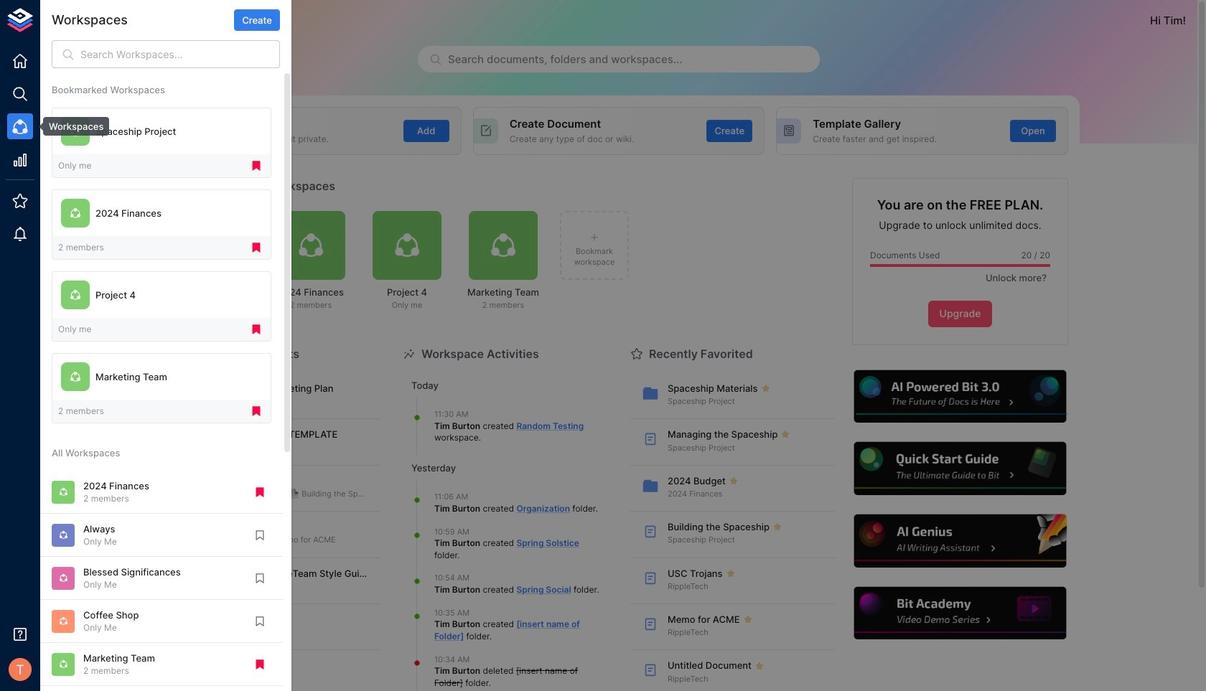 Task type: locate. For each thing, give the bounding box(es) containing it.
2 vertical spatial bookmark image
[[254, 616, 267, 628]]

1 bookmark image from the top
[[254, 529, 267, 542]]

remove bookmark image
[[250, 242, 263, 254], [254, 486, 267, 499], [254, 659, 267, 672]]

help image
[[853, 368, 1069, 425], [853, 441, 1069, 498], [853, 513, 1069, 570], [853, 586, 1069, 643]]

remove bookmark image
[[250, 160, 263, 173], [250, 323, 263, 336], [250, 405, 263, 418]]

2 vertical spatial remove bookmark image
[[250, 405, 263, 418]]

1 vertical spatial remove bookmark image
[[250, 323, 263, 336]]

2 bookmark image from the top
[[254, 572, 267, 585]]

0 vertical spatial bookmark image
[[254, 529, 267, 542]]

1 vertical spatial bookmark image
[[254, 572, 267, 585]]

tooltip
[[33, 117, 110, 136]]

3 remove bookmark image from the top
[[250, 405, 263, 418]]

0 vertical spatial remove bookmark image
[[250, 242, 263, 254]]

4 help image from the top
[[853, 586, 1069, 643]]

bookmark image
[[254, 529, 267, 542], [254, 572, 267, 585], [254, 616, 267, 628]]

2 remove bookmark image from the top
[[250, 323, 263, 336]]

0 vertical spatial remove bookmark image
[[250, 160, 263, 173]]



Task type: describe. For each thing, give the bounding box(es) containing it.
2 help image from the top
[[853, 441, 1069, 498]]

1 vertical spatial remove bookmark image
[[254, 486, 267, 499]]

2 vertical spatial remove bookmark image
[[254, 659, 267, 672]]

Search Workspaces... text field
[[80, 40, 280, 68]]

3 help image from the top
[[853, 513, 1069, 570]]

1 help image from the top
[[853, 368, 1069, 425]]

1 remove bookmark image from the top
[[250, 160, 263, 173]]

3 bookmark image from the top
[[254, 616, 267, 628]]



